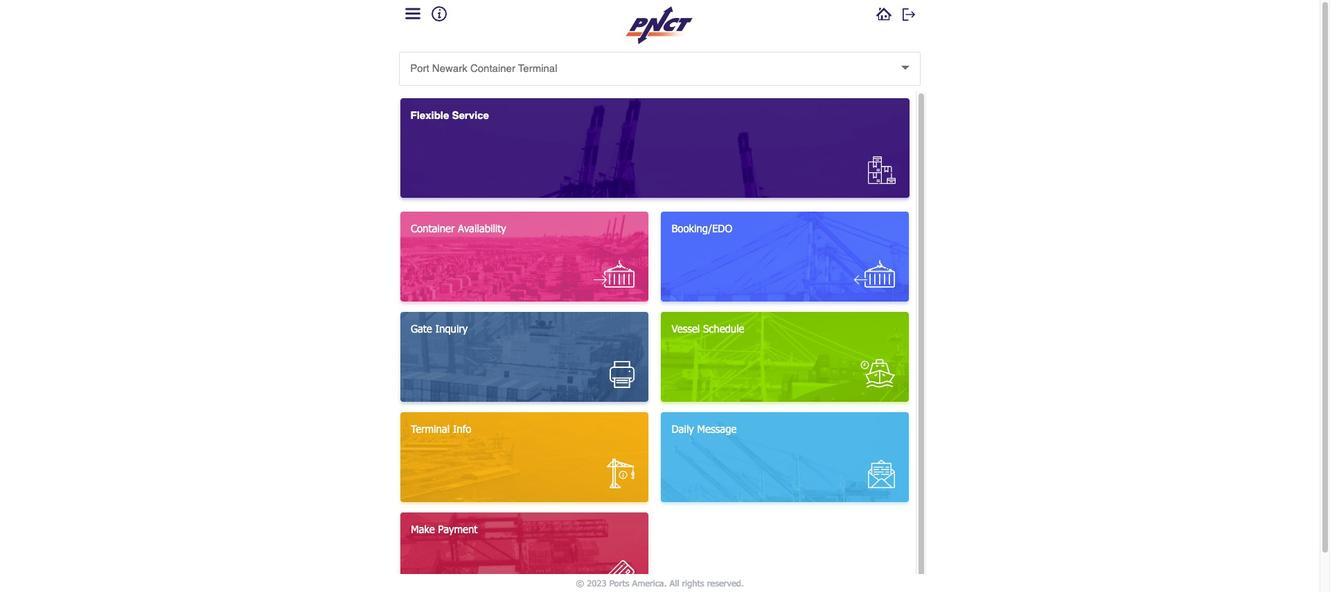 Task type: vqa. For each thing, say whether or not it's contained in the screenshot.
All
yes



Task type: describe. For each thing, give the bounding box(es) containing it.
flexible service
[[410, 110, 489, 122]]

gate inquiry link
[[400, 313, 648, 403]]

america.
[[632, 578, 667, 589]]

terminal inside main content
[[411, 424, 450, 436]]

vessel schedule
[[672, 323, 744, 336]]

availability
[[458, 223, 506, 235]]

container availability
[[411, 223, 506, 235]]

terminal info
[[411, 424, 471, 436]]

port
[[410, 63, 429, 74]]

daily message
[[672, 424, 737, 436]]

ports
[[609, 578, 629, 589]]

newark
[[432, 63, 467, 74]]

2023
[[587, 578, 607, 589]]

gate inquiry
[[411, 323, 468, 336]]

make payment link
[[400, 514, 648, 593]]

terminal inside banner
[[518, 63, 557, 74]]

message
[[697, 424, 737, 436]]

flexible service button
[[400, 99, 909, 198]]

flexible
[[410, 110, 449, 122]]

info
[[453, 424, 471, 436]]

gate
[[411, 323, 432, 336]]

make
[[411, 524, 435, 537]]

© 2023 ports america. all rights reserved. footer
[[389, 575, 930, 593]]

schedule
[[703, 323, 744, 336]]

port newark container terminal banner
[[394, 0, 926, 86]]

make payment
[[411, 524, 478, 537]]



Task type: locate. For each thing, give the bounding box(es) containing it.
0 vertical spatial container
[[470, 63, 515, 74]]

container
[[470, 63, 515, 74], [411, 223, 455, 235]]

booking/edo
[[672, 223, 732, 235]]

1 horizontal spatial terminal
[[518, 63, 557, 74]]

container inside port newark container terminal banner
[[470, 63, 515, 74]]

© 2023 ports america. all rights reserved.
[[576, 578, 744, 589]]

0 vertical spatial terminal
[[518, 63, 557, 74]]

reserved.
[[707, 578, 744, 589]]

1 vertical spatial terminal
[[411, 424, 450, 436]]

container right "newark" on the top of page
[[470, 63, 515, 74]]

payment
[[438, 524, 478, 537]]

1 vertical spatial container
[[411, 223, 455, 235]]

all
[[670, 578, 679, 589]]

terminal
[[518, 63, 557, 74], [411, 424, 450, 436]]

booking/edo link
[[661, 212, 909, 302]]

port america logo image
[[625, 0, 694, 45]]

rights
[[682, 578, 704, 589]]

©
[[576, 578, 584, 589]]

service
[[452, 110, 489, 122]]

daily message link
[[661, 413, 909, 503]]

terminal info link
[[400, 413, 648, 503]]

main content containing container availability
[[394, 92, 915, 593]]

1 horizontal spatial container
[[470, 63, 515, 74]]

0 horizontal spatial terminal
[[411, 424, 450, 436]]

inquiry
[[435, 323, 468, 336]]

container availability link
[[400, 212, 648, 302]]

container inside container availability link
[[411, 223, 455, 235]]

daily
[[672, 424, 694, 436]]

vessel
[[672, 323, 700, 336]]

port newark container terminal
[[410, 63, 557, 74]]

0 horizontal spatial container
[[411, 223, 455, 235]]

vessel schedule link
[[661, 313, 909, 403]]

container left the 'availability'
[[411, 223, 455, 235]]

main content
[[394, 92, 915, 593]]



